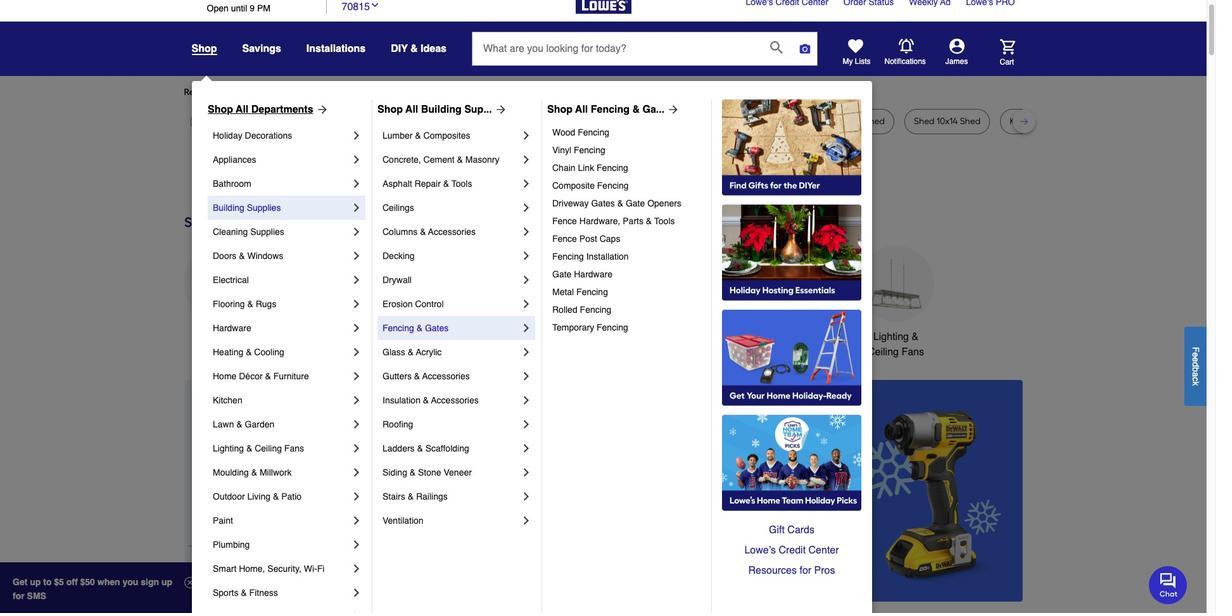 Task type: vqa. For each thing, say whether or not it's contained in the screenshot.
Lighting & Ceiling Fans button on the right of page
yes



Task type: describe. For each thing, give the bounding box(es) containing it.
& inside the outdoor living & patio link
[[273, 492, 279, 502]]

& inside lighting & ceiling fans button
[[912, 331, 919, 343]]

b
[[1192, 367, 1202, 372]]

open
[[207, 3, 229, 13]]

lowe's credit center
[[745, 545, 840, 556]]

smart for smart home, security, wi-fi
[[213, 564, 237, 574]]

lawn
[[200, 116, 222, 127]]

lighting & ceiling fans button
[[859, 246, 935, 360]]

shed for shed 10x14 shed
[[915, 116, 935, 127]]

rolled fencing link
[[553, 301, 703, 319]]

decking
[[383, 251, 415, 261]]

all for building
[[406, 104, 419, 115]]

scaffolding
[[426, 444, 469, 454]]

gate inside gate hardware link
[[553, 269, 572, 280]]

& inside "diy & ideas" button
[[411, 43, 418, 55]]

chevron right image for gutters & accessories
[[520, 370, 533, 383]]

supplies for building supplies
[[247, 203, 281, 213]]

0 horizontal spatial lighting
[[213, 444, 244, 454]]

f e e d b a c k button
[[1185, 327, 1207, 406]]

doors
[[213, 251, 237, 261]]

ladders
[[383, 444, 415, 454]]

holiday
[[213, 131, 243, 141]]

ceiling inside lighting & ceiling fans button
[[868, 347, 899, 358]]

fence for fence post caps
[[553, 234, 577, 244]]

gift cards
[[769, 525, 815, 536]]

kobalt
[[1010, 116, 1037, 127]]

more suggestions for you
[[324, 87, 427, 98]]

fencing down erosion
[[383, 323, 414, 333]]

& inside lumber & composites link
[[415, 131, 421, 141]]

doors & windows
[[213, 251, 283, 261]]

& inside outdoor tools & equipment
[[637, 331, 644, 343]]

flooring
[[213, 299, 245, 309]]

link
[[578, 163, 595, 173]]

hardware inside hardware "link"
[[213, 323, 251, 333]]

gate inside driveway gates & gate openers link
[[626, 198, 645, 209]]

bathroom link
[[213, 172, 351, 196]]

diy & ideas
[[391, 43, 447, 55]]

0 vertical spatial appliances
[[213, 155, 256, 165]]

chevron right image for concrete, cement & masonry
[[520, 153, 533, 166]]

up to 50 percent off select tools and accessories. image
[[409, 380, 1023, 602]]

lumber & composites link
[[383, 124, 520, 148]]

insulation
[[383, 396, 421, 406]]

insulation & accessories link
[[383, 389, 520, 413]]

wi-
[[304, 564, 317, 574]]

chevron right image for glass & acrylic
[[520, 346, 533, 359]]

lowe's home improvement cart image
[[1000, 39, 1016, 54]]

recommended
[[184, 87, 245, 98]]

9
[[250, 3, 255, 13]]

accessories for insulation & accessories
[[431, 396, 479, 406]]

security,
[[268, 564, 302, 574]]

chevron right image for plumbing
[[351, 539, 363, 551]]

hardware inside gate hardware link
[[574, 269, 613, 280]]

chevron down image
[[370, 0, 380, 10]]

fencing & gates
[[383, 323, 449, 333]]

driveway gates & gate openers link
[[553, 195, 703, 212]]

james
[[946, 57, 969, 66]]

decking link
[[383, 244, 520, 268]]

fencing up temporary fencing
[[580, 305, 612, 315]]

center
[[809, 545, 840, 556]]

ga...
[[643, 104, 665, 115]]

for inside get up to $5 off $50 when you sign up for sms
[[13, 591, 25, 601]]

Search Query text field
[[473, 32, 761, 65]]

concrete,
[[383, 155, 421, 165]]

pm
[[257, 3, 271, 13]]

acrylic
[[416, 347, 442, 357]]

shop for shop all fencing & ga...
[[548, 104, 573, 115]]

smart for smart home
[[772, 331, 799, 343]]

chevron right image for outdoor living & patio
[[351, 491, 363, 503]]

vinyl fencing link
[[553, 141, 703, 159]]

columns & accessories link
[[383, 220, 520, 244]]

decorations for christmas
[[388, 347, 442, 358]]

tools inside outdoor tools & equipment
[[611, 331, 634, 343]]

electrical
[[213, 275, 249, 285]]

search image
[[771, 41, 783, 54]]

chevron right image for home décor & furniture
[[351, 370, 363, 383]]

windows
[[247, 251, 283, 261]]

accessories for gutters & accessories
[[423, 371, 470, 382]]

outdoor for outdoor living & patio
[[213, 492, 245, 502]]

driveway gates & gate openers
[[553, 198, 682, 209]]

installation
[[587, 252, 629, 262]]

shed for shed
[[865, 116, 885, 127]]

composites
[[424, 131, 471, 141]]

chevron right image for siding & stone veneer
[[520, 466, 533, 479]]

all for fencing
[[576, 104, 588, 115]]

chevron right image for ceilings
[[520, 202, 533, 214]]

kitchen faucets
[[475, 331, 548, 343]]

chevron right image for columns & accessories
[[520, 226, 533, 238]]

christmas decorations
[[388, 331, 442, 358]]

outdoor for outdoor tools & equipment
[[571, 331, 608, 343]]

& inside flooring & rugs link
[[247, 299, 253, 309]]

sports & fitness link
[[213, 581, 351, 605]]

insulation & accessories
[[383, 396, 479, 406]]

& inside stairs & railings link
[[408, 492, 414, 502]]

ceiling inside lighting & ceiling fans link
[[255, 444, 282, 454]]

chevron right image for paint
[[351, 515, 363, 527]]

gutters & accessories
[[383, 371, 470, 382]]

recommended searches for you heading
[[184, 86, 1023, 99]]

& inside fence hardware, parts & tools link
[[646, 216, 652, 226]]

savings
[[242, 43, 281, 55]]

supplies for cleaning supplies
[[250, 227, 284, 237]]

hardie
[[663, 116, 690, 127]]

shop 25 days of deals by category image
[[184, 212, 1023, 233]]

holiday decorations link
[[213, 124, 351, 148]]

shop for shop all building sup...
[[378, 104, 403, 115]]

plumbing link
[[213, 533, 351, 557]]

chevron right image for smart home, security, wi-fi
[[351, 563, 363, 576]]

gutters & accessories link
[[383, 364, 520, 389]]

electrical link
[[213, 268, 351, 292]]

lumber & composites
[[383, 131, 471, 141]]

lighting & ceiling fans inside lighting & ceiling fans button
[[868, 331, 925, 358]]

kitchen for kitchen faucets
[[475, 331, 509, 343]]

gift
[[769, 525, 785, 536]]

kitchen for kitchen
[[213, 396, 243, 406]]

& inside asphalt repair & tools 'link'
[[443, 179, 449, 189]]

stairs & railings
[[383, 492, 448, 502]]

siding
[[383, 468, 407, 478]]

for up the departments
[[286, 87, 298, 98]]

columns
[[383, 227, 418, 237]]

camera image
[[799, 42, 812, 55]]

lowe's home improvement logo image
[[576, 0, 632, 29]]

& inside siding & stone veneer link
[[410, 468, 416, 478]]

chevron right image for hardware
[[351, 322, 363, 335]]

chevron right image for ventilation
[[520, 515, 533, 527]]

temporary
[[553, 323, 595, 333]]

chevron right image for insulation & accessories
[[520, 394, 533, 407]]

fence hardware, parts & tools
[[553, 216, 675, 226]]

chat invite button image
[[1150, 566, 1188, 604]]

when
[[97, 577, 120, 588]]

f
[[1192, 347, 1202, 352]]

fi
[[317, 564, 325, 574]]

lighting & ceiling fans link
[[213, 437, 351, 461]]

chevron right image for roofing
[[520, 418, 533, 431]]

sign
[[141, 577, 159, 588]]

scroll to item #2 element
[[682, 578, 715, 586]]

& inside sports & fitness "link"
[[241, 588, 247, 598]]

& inside shop all fencing & ga... 'link'
[[633, 104, 640, 115]]

resources
[[749, 565, 797, 577]]

chevron right image for lumber & composites
[[520, 129, 533, 142]]

& inside lawn & garden link
[[237, 420, 243, 430]]

concrete, cement & masonry
[[383, 155, 500, 165]]

departments
[[251, 104, 313, 115]]

gate hardware link
[[553, 266, 703, 283]]

quikrete
[[599, 116, 633, 127]]

heating & cooling link
[[213, 340, 351, 364]]

until
[[231, 3, 247, 13]]

chevron right image for flooring & rugs
[[351, 298, 363, 311]]

lowe's credit center link
[[723, 541, 862, 561]]

chevron right image for building supplies
[[351, 202, 363, 214]]

stairs
[[383, 492, 406, 502]]

installations
[[307, 43, 366, 55]]

$50
[[80, 577, 95, 588]]

décor
[[239, 371, 263, 382]]

building inside building supplies link
[[213, 203, 245, 213]]

home décor & furniture link
[[213, 364, 351, 389]]

chevron right image for heating & cooling
[[351, 346, 363, 359]]

stone
[[418, 468, 442, 478]]

arrow left image
[[420, 491, 433, 504]]

cement
[[424, 155, 455, 165]]

cards
[[788, 525, 815, 536]]

fence for fence hardware, parts & tools
[[553, 216, 577, 226]]



Task type: locate. For each thing, give the bounding box(es) containing it.
1 horizontal spatial up
[[162, 577, 172, 588]]

appliances link
[[213, 148, 351, 172]]

0 vertical spatial decorations
[[245, 131, 292, 141]]

1 vertical spatial lighting & ceiling fans
[[213, 444, 304, 454]]

gate up metal
[[553, 269, 572, 280]]

0 horizontal spatial you
[[299, 87, 314, 98]]

up right sign
[[162, 577, 172, 588]]

e up b
[[1192, 357, 1202, 362]]

lighting & ceiling fans inside lighting & ceiling fans link
[[213, 444, 304, 454]]

outdoor living & patio link
[[213, 485, 351, 509]]

2 shed from the left
[[865, 116, 885, 127]]

shop inside 'link'
[[548, 104, 573, 115]]

board
[[692, 116, 716, 127]]

lighting
[[874, 331, 910, 343], [213, 444, 244, 454]]

chevron right image for lawn & garden
[[351, 418, 363, 431]]

kitchen up lawn
[[213, 396, 243, 406]]

fans inside button
[[902, 347, 925, 358]]

all up wood fencing
[[576, 104, 588, 115]]

arrow right image inside shop all departments link
[[313, 103, 329, 116]]

sports
[[213, 588, 239, 598]]

1 vertical spatial ceiling
[[255, 444, 282, 454]]

chevron right image for sports & fitness
[[351, 587, 363, 600]]

1 horizontal spatial fans
[[902, 347, 925, 358]]

siding & stone veneer link
[[383, 461, 520, 485]]

fence left post
[[553, 234, 577, 244]]

& inside home décor & furniture link
[[265, 371, 271, 382]]

1 vertical spatial building
[[213, 203, 245, 213]]

0 vertical spatial home
[[802, 331, 829, 343]]

1 vertical spatial outdoor
[[213, 492, 245, 502]]

shop up lawn mower
[[208, 104, 233, 115]]

lawn & garden
[[213, 420, 275, 430]]

chevron right image for bathroom
[[351, 177, 363, 190]]

hardware down flooring
[[213, 323, 251, 333]]

chevron right image for holiday decorations
[[351, 129, 363, 142]]

you
[[299, 87, 314, 98], [412, 87, 427, 98]]

moulding & millwork
[[213, 468, 292, 478]]

3 shed from the left
[[915, 116, 935, 127]]

chevron right image for drywall
[[520, 274, 533, 286]]

3 all from the left
[[576, 104, 588, 115]]

1 vertical spatial tools
[[655, 216, 675, 226]]

& inside moulding & millwork link
[[251, 468, 257, 478]]

for inside 'link'
[[800, 565, 812, 577]]

kitchen inside button
[[475, 331, 509, 343]]

0 horizontal spatial shop
[[208, 104, 233, 115]]

smart inside button
[[772, 331, 799, 343]]

hardware down fencing installation on the top of the page
[[574, 269, 613, 280]]

0 horizontal spatial outdoor
[[213, 492, 245, 502]]

diy & ideas button
[[391, 37, 447, 60]]

1 horizontal spatial hardware
[[574, 269, 613, 280]]

find gifts for the diyer. image
[[723, 100, 862, 196]]

building supplies
[[213, 203, 281, 213]]

1 vertical spatial decorations
[[388, 347, 442, 358]]

arrow right image
[[313, 103, 329, 116], [492, 103, 508, 116], [665, 103, 680, 116]]

1 horizontal spatial gate
[[626, 198, 645, 209]]

erosion control link
[[383, 292, 520, 316]]

&
[[411, 43, 418, 55], [633, 104, 640, 115], [415, 131, 421, 141], [457, 155, 463, 165], [443, 179, 449, 189], [618, 198, 624, 209], [646, 216, 652, 226], [420, 227, 426, 237], [239, 251, 245, 261], [247, 299, 253, 309], [417, 323, 423, 333], [637, 331, 644, 343], [912, 331, 919, 343], [246, 347, 252, 357], [408, 347, 414, 357], [265, 371, 271, 382], [414, 371, 420, 382], [423, 396, 429, 406], [237, 420, 243, 430], [247, 444, 252, 454], [417, 444, 423, 454], [251, 468, 257, 478], [410, 468, 416, 478], [273, 492, 279, 502], [408, 492, 414, 502], [241, 588, 247, 598]]

& inside 'heating & cooling' link
[[246, 347, 252, 357]]

& inside doors & windows link
[[239, 251, 245, 261]]

tools inside 'link'
[[452, 179, 472, 189]]

for up door
[[399, 87, 410, 98]]

1 e from the top
[[1192, 352, 1202, 357]]

chevron right image for doors & windows
[[351, 250, 363, 262]]

ideas
[[421, 43, 447, 55]]

accessories for columns & accessories
[[428, 227, 476, 237]]

fencing down "gate hardware" at the top of page
[[577, 287, 608, 297]]

arrow right image left board
[[665, 103, 680, 116]]

all up door interior
[[406, 104, 419, 115]]

rugs
[[256, 299, 277, 309]]

gutters
[[383, 371, 412, 382]]

1 horizontal spatial all
[[406, 104, 419, 115]]

fence post caps link
[[553, 230, 703, 248]]

lowe's home improvement lists image
[[848, 39, 864, 54]]

& inside gutters & accessories link
[[414, 371, 420, 382]]

lowe's
[[745, 545, 776, 556]]

get up to $5 off $50 when you sign up for sms
[[13, 577, 172, 601]]

0 horizontal spatial decorations
[[245, 131, 292, 141]]

0 vertical spatial ceiling
[[868, 347, 899, 358]]

shop
[[208, 104, 233, 115], [378, 104, 403, 115], [548, 104, 573, 115]]

searches
[[247, 87, 284, 98]]

1 horizontal spatial bathroom
[[682, 331, 726, 343]]

1 vertical spatial home
[[213, 371, 237, 382]]

0 vertical spatial kitchen
[[475, 331, 509, 343]]

you up shop all building sup...
[[412, 87, 427, 98]]

accessories up insulation & accessories link
[[423, 371, 470, 382]]

for left pros
[[800, 565, 812, 577]]

faucets
[[511, 331, 548, 343]]

appliances button
[[184, 246, 260, 345]]

0 vertical spatial tools
[[452, 179, 472, 189]]

kitchen left faucets
[[475, 331, 509, 343]]

kitchen faucets button
[[473, 246, 549, 345]]

decorations
[[245, 131, 292, 141], [388, 347, 442, 358]]

caps
[[600, 234, 621, 244]]

2 shop from the left
[[378, 104, 403, 115]]

accessories up roofing link
[[431, 396, 479, 406]]

0 horizontal spatial kitchen
[[213, 396, 243, 406]]

1 horizontal spatial building
[[421, 104, 462, 115]]

bathroom inside button
[[682, 331, 726, 343]]

chevron right image for ladders & scaffolding
[[520, 442, 533, 455]]

supplies up cleaning supplies
[[247, 203, 281, 213]]

0 vertical spatial gates
[[592, 198, 615, 209]]

2 vertical spatial accessories
[[431, 396, 479, 406]]

1 horizontal spatial shop
[[378, 104, 403, 115]]

1 vertical spatial supplies
[[250, 227, 284, 237]]

toilet
[[549, 116, 570, 127]]

shed outdoor storage
[[745, 116, 836, 127]]

peel stick wallpaper
[[281, 116, 363, 127]]

3 shop from the left
[[548, 104, 573, 115]]

appliances inside button
[[197, 331, 247, 343]]

gift cards link
[[723, 520, 862, 541]]

outdoor down moulding
[[213, 492, 245, 502]]

glass & acrylic link
[[383, 340, 520, 364]]

& inside driveway gates & gate openers link
[[618, 198, 624, 209]]

0 horizontal spatial tools
[[452, 179, 472, 189]]

lowe's home improvement notification center image
[[899, 39, 914, 54]]

gate up parts
[[626, 198, 645, 209]]

off
[[66, 577, 78, 588]]

arrow right image inside shop all fencing & ga... 'link'
[[665, 103, 680, 116]]

1 horizontal spatial arrow right image
[[492, 103, 508, 116]]

0 horizontal spatial lighting & ceiling fans
[[213, 444, 304, 454]]

c
[[1192, 377, 1202, 381]]

1 vertical spatial accessories
[[423, 371, 470, 382]]

0 vertical spatial gate
[[626, 198, 645, 209]]

0 horizontal spatial hardware
[[213, 323, 251, 333]]

millwork
[[260, 468, 292, 478]]

0 vertical spatial fans
[[902, 347, 925, 358]]

accessories up decking "link"
[[428, 227, 476, 237]]

1 vertical spatial gate
[[553, 269, 572, 280]]

0 vertical spatial hardware
[[574, 269, 613, 280]]

chevron right image for decking
[[520, 250, 533, 262]]

shop all departments
[[208, 104, 313, 115]]

None search field
[[472, 32, 818, 78]]

shop up door
[[378, 104, 403, 115]]

lowe's home team holiday picks. image
[[723, 415, 862, 511]]

ventilation
[[383, 516, 424, 526]]

vinyl fencing
[[553, 145, 606, 155]]

2 vertical spatial tools
[[611, 331, 634, 343]]

fence down driveway
[[553, 216, 577, 226]]

living
[[247, 492, 271, 502]]

0 horizontal spatial all
[[236, 104, 249, 115]]

1 horizontal spatial lighting
[[874, 331, 910, 343]]

0 horizontal spatial gates
[[425, 323, 449, 333]]

4 shed from the left
[[961, 116, 981, 127]]

0 horizontal spatial smart
[[213, 564, 237, 574]]

0 vertical spatial bathroom
[[213, 179, 251, 189]]

fencing up vinyl fencing
[[578, 127, 610, 138]]

roofing link
[[383, 413, 520, 437]]

fencing up "gate hardware" at the top of page
[[553, 252, 584, 262]]

0 horizontal spatial building
[[213, 203, 245, 213]]

0 horizontal spatial gate
[[553, 269, 572, 280]]

1 fence from the top
[[553, 216, 577, 226]]

shed right 10x14
[[961, 116, 981, 127]]

smart
[[772, 331, 799, 343], [213, 564, 237, 574]]

home inside button
[[802, 331, 829, 343]]

e up d
[[1192, 352, 1202, 357]]

1 horizontal spatial outdoor
[[571, 331, 608, 343]]

building up interior
[[421, 104, 462, 115]]

chevron right image for cleaning supplies
[[351, 226, 363, 238]]

get
[[13, 577, 27, 588]]

decorations for holiday
[[245, 131, 292, 141]]

0 horizontal spatial home
[[213, 371, 237, 382]]

concrete, cement & masonry link
[[383, 148, 520, 172]]

0 vertical spatial outdoor
[[571, 331, 608, 343]]

sms
[[27, 591, 46, 601]]

1 vertical spatial gates
[[425, 323, 449, 333]]

fencing down vinyl fencing link at the top of the page
[[597, 163, 629, 173]]

arrow right image for shop all departments
[[313, 103, 329, 116]]

fencing down "rolled fencing" link
[[597, 323, 629, 333]]

1 vertical spatial fence
[[553, 234, 577, 244]]

1 arrow right image from the left
[[313, 103, 329, 116]]

you for more suggestions for you
[[412, 87, 427, 98]]

& inside the columns & accessories link
[[420, 227, 426, 237]]

25 days of deals. don't miss deals every day. same-day delivery on in-stock orders placed by 2 p m. image
[[184, 380, 389, 602]]

chevron right image for lighting & ceiling fans
[[351, 442, 363, 455]]

shed for shed outdoor storage
[[745, 116, 766, 127]]

chevron right image
[[351, 129, 363, 142], [520, 129, 533, 142], [520, 153, 533, 166], [351, 177, 363, 190], [351, 202, 363, 214], [520, 250, 533, 262], [351, 274, 363, 286], [520, 274, 533, 286], [351, 298, 363, 311], [520, 298, 533, 311], [351, 322, 363, 335], [520, 322, 533, 335], [351, 346, 363, 359], [520, 346, 533, 359], [520, 370, 533, 383], [520, 394, 533, 407], [520, 466, 533, 479], [351, 491, 363, 503], [520, 491, 533, 503], [351, 515, 363, 527], [520, 515, 533, 527], [351, 539, 363, 551]]

all for departments
[[236, 104, 249, 115]]

garden
[[245, 420, 275, 430]]

metal fencing
[[553, 287, 608, 297]]

0 horizontal spatial ceiling
[[255, 444, 282, 454]]

shop button
[[192, 42, 217, 55]]

fencing up chain link fencing
[[574, 145, 606, 155]]

fencing up driveway gates & gate openers
[[598, 181, 629, 191]]

k
[[1192, 381, 1202, 386]]

all up mower at the left top of the page
[[236, 104, 249, 115]]

you for recommended searches for you
[[299, 87, 314, 98]]

70815
[[342, 1, 370, 12]]

lowe's wishes you and your family a happy hanukkah. image
[[184, 167, 1023, 199]]

parts
[[623, 216, 644, 226]]

decorations down peel in the left of the page
[[245, 131, 292, 141]]

1 vertical spatial bathroom
[[682, 331, 726, 343]]

0 vertical spatial fence
[[553, 216, 577, 226]]

decorations inside button
[[388, 347, 442, 358]]

building up the cleaning
[[213, 203, 245, 213]]

1 you from the left
[[299, 87, 314, 98]]

& inside insulation & accessories link
[[423, 396, 429, 406]]

arrow right image inside shop all building sup... link
[[492, 103, 508, 116]]

shop up toilet
[[548, 104, 573, 115]]

1 horizontal spatial smart
[[772, 331, 799, 343]]

holiday hosting essentials. image
[[723, 205, 862, 301]]

for down the get
[[13, 591, 25, 601]]

kitchen link
[[213, 389, 351, 413]]

arrow right image up masonry
[[492, 103, 508, 116]]

0 vertical spatial lighting
[[874, 331, 910, 343]]

decorations down christmas
[[388, 347, 442, 358]]

1 horizontal spatial lighting & ceiling fans
[[868, 331, 925, 358]]

chevron right image for electrical
[[351, 274, 363, 286]]

& inside lighting & ceiling fans link
[[247, 444, 252, 454]]

1 horizontal spatial decorations
[[388, 347, 442, 358]]

outdoor living & patio
[[213, 492, 302, 502]]

1 horizontal spatial kitchen
[[475, 331, 509, 343]]

smart home button
[[762, 246, 838, 345]]

gates down control
[[425, 323, 449, 333]]

paint
[[213, 516, 233, 526]]

equipment
[[583, 347, 632, 358]]

2 you from the left
[[412, 87, 427, 98]]

1 vertical spatial hardware
[[213, 323, 251, 333]]

chevron right image for erosion control
[[520, 298, 533, 311]]

chevron right image for appliances
[[351, 153, 363, 166]]

1 vertical spatial smart
[[213, 564, 237, 574]]

1 up from the left
[[30, 577, 41, 588]]

3 arrow right image from the left
[[665, 103, 680, 116]]

ladders & scaffolding link
[[383, 437, 520, 461]]

metal
[[553, 287, 574, 297]]

tools down openers
[[655, 216, 675, 226]]

2 horizontal spatial all
[[576, 104, 588, 115]]

shed left 10x14
[[915, 116, 935, 127]]

patio
[[282, 492, 302, 502]]

peel
[[281, 116, 298, 127]]

outdoor inside outdoor tools & equipment
[[571, 331, 608, 343]]

gates up hardware,
[[592, 198, 615, 209]]

2 up from the left
[[162, 577, 172, 588]]

0 vertical spatial smart
[[772, 331, 799, 343]]

2 horizontal spatial arrow right image
[[665, 103, 680, 116]]

moulding
[[213, 468, 249, 478]]

0 horizontal spatial fans
[[284, 444, 304, 454]]

2 arrow right image from the left
[[492, 103, 508, 116]]

2 horizontal spatial shop
[[548, 104, 573, 115]]

1 shed from the left
[[745, 116, 766, 127]]

shed left the outdoor
[[745, 116, 766, 127]]

appliances down holiday
[[213, 155, 256, 165]]

chevron right image for moulding & millwork
[[351, 466, 363, 479]]

all inside 'link'
[[576, 104, 588, 115]]

arrow right image down more
[[313, 103, 329, 116]]

1 horizontal spatial tools
[[611, 331, 634, 343]]

0 horizontal spatial arrow right image
[[313, 103, 329, 116]]

& inside fencing & gates link
[[417, 323, 423, 333]]

tools up equipment
[[611, 331, 634, 343]]

0 vertical spatial supplies
[[247, 203, 281, 213]]

flooring & rugs link
[[213, 292, 351, 316]]

up left to
[[30, 577, 41, 588]]

0 vertical spatial lighting & ceiling fans
[[868, 331, 925, 358]]

2 fence from the top
[[553, 234, 577, 244]]

1 horizontal spatial home
[[802, 331, 829, 343]]

0 horizontal spatial up
[[30, 577, 41, 588]]

2 e from the top
[[1192, 357, 1202, 362]]

supplies up windows on the left top of the page
[[250, 227, 284, 237]]

outdoor tools & equipment button
[[569, 246, 646, 360]]

openers
[[648, 198, 682, 209]]

chevron right image for kitchen
[[351, 394, 363, 407]]

temporary fencing
[[553, 323, 629, 333]]

70815 button
[[342, 0, 380, 14]]

1 vertical spatial fans
[[284, 444, 304, 454]]

fence inside 'link'
[[553, 234, 577, 244]]

chain link fencing
[[553, 163, 629, 173]]

shed
[[745, 116, 766, 127], [865, 116, 885, 127], [915, 116, 935, 127], [961, 116, 981, 127]]

shop for shop all departments
[[208, 104, 233, 115]]

shop
[[192, 43, 217, 55]]

masonry
[[466, 155, 500, 165]]

& inside glass & acrylic link
[[408, 347, 414, 357]]

paint link
[[213, 509, 351, 533]]

notifications
[[885, 57, 927, 66]]

siding & stone veneer
[[383, 468, 472, 478]]

arrow right image for shop all building sup...
[[492, 103, 508, 116]]

1 shop from the left
[[208, 104, 233, 115]]

chevron right image for fencing & gates
[[520, 322, 533, 335]]

rolled
[[553, 305, 578, 315]]

1 vertical spatial kitchen
[[213, 396, 243, 406]]

1 all from the left
[[236, 104, 249, 115]]

tools down concrete, cement & masonry link
[[452, 179, 472, 189]]

0 horizontal spatial bathroom
[[213, 179, 251, 189]]

0 vertical spatial accessories
[[428, 227, 476, 237]]

2 all from the left
[[406, 104, 419, 115]]

my lists
[[843, 57, 871, 66]]

1 horizontal spatial you
[[412, 87, 427, 98]]

chevron right image for asphalt repair & tools
[[520, 177, 533, 190]]

2 horizontal spatial tools
[[655, 216, 675, 226]]

$5
[[54, 577, 64, 588]]

chevron right image
[[351, 153, 363, 166], [520, 177, 533, 190], [520, 202, 533, 214], [351, 226, 363, 238], [520, 226, 533, 238], [351, 250, 363, 262], [351, 370, 363, 383], [351, 394, 363, 407], [351, 418, 363, 431], [520, 418, 533, 431], [351, 442, 363, 455], [520, 442, 533, 455], [351, 466, 363, 479], [351, 563, 363, 576], [351, 587, 363, 600], [351, 611, 363, 614]]

1 horizontal spatial ceiling
[[868, 347, 899, 358]]

chevron right image for stairs & railings
[[520, 491, 533, 503]]

accessories
[[428, 227, 476, 237], [423, 371, 470, 382], [431, 396, 479, 406]]

heating
[[213, 347, 244, 357]]

cleaning supplies link
[[213, 220, 351, 244]]

& inside concrete, cement & masonry link
[[457, 155, 463, 165]]

1 horizontal spatial gates
[[592, 198, 615, 209]]

get your home holiday-ready. image
[[723, 310, 862, 406]]

outdoor up equipment
[[571, 331, 608, 343]]

& inside ladders & scaffolding link
[[417, 444, 423, 454]]

moulding & millwork link
[[213, 461, 351, 485]]

building inside shop all building sup... link
[[421, 104, 462, 115]]

fencing up quikrete
[[591, 104, 630, 115]]

temporary fencing link
[[553, 319, 703, 337]]

hardie board
[[663, 116, 716, 127]]

shed right storage
[[865, 116, 885, 127]]

fence
[[553, 216, 577, 226], [553, 234, 577, 244]]

0 vertical spatial building
[[421, 104, 462, 115]]

you left more
[[299, 87, 314, 98]]

arrow right image for shop all fencing & ga...
[[665, 103, 680, 116]]

1 vertical spatial lighting
[[213, 444, 244, 454]]

lighting inside button
[[874, 331, 910, 343]]

1 vertical spatial appliances
[[197, 331, 247, 343]]

appliances up heating
[[197, 331, 247, 343]]



